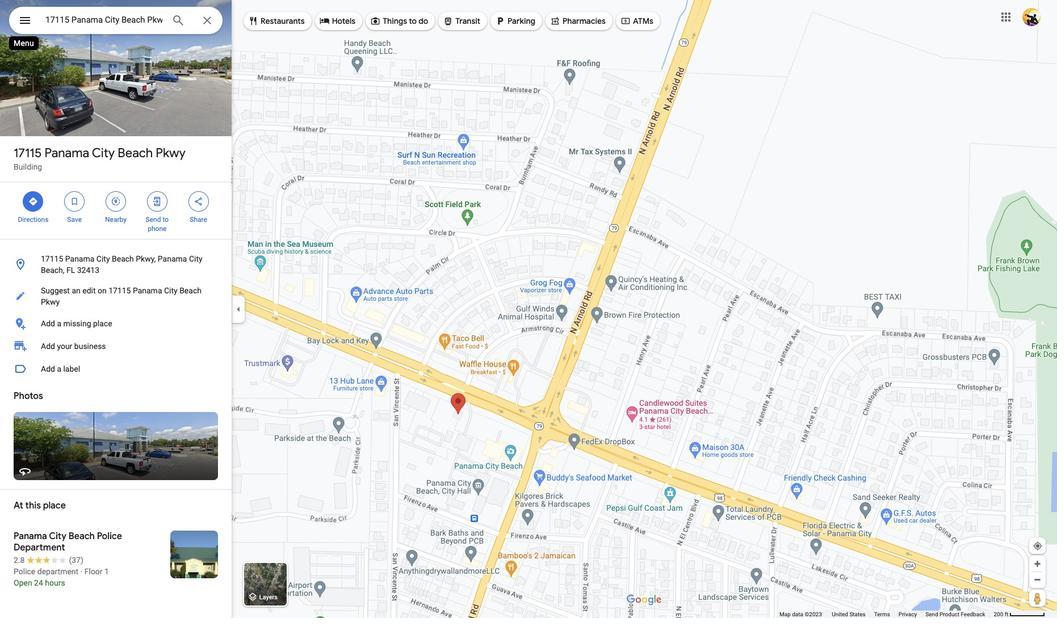 Task type: vqa. For each thing, say whether or not it's contained in the screenshot.


Task type: locate. For each thing, give the bounding box(es) containing it.
a for missing
[[57, 319, 61, 328]]

feedback
[[961, 611, 985, 618]]

a inside add a label button
[[57, 364, 61, 374]]

place right "this"
[[43, 500, 66, 512]]

add left missing
[[41, 319, 55, 328]]

a
[[57, 319, 61, 328], [57, 364, 61, 374]]

at
[[14, 500, 23, 512]]

to up phone
[[163, 216, 169, 224]]

0 vertical spatial pkwy
[[156, 145, 186, 161]]

on
[[98, 286, 107, 295]]

0 vertical spatial a
[[57, 319, 61, 328]]

2 vertical spatial 17115
[[109, 286, 131, 295]]

1 horizontal spatial place
[[93, 319, 112, 328]]

product
[[940, 611, 959, 618]]

transit
[[455, 16, 480, 26]]

panama inside 17115 panama city beach pkwy building
[[45, 145, 89, 161]]

add
[[41, 319, 55, 328], [41, 342, 55, 351], [41, 364, 55, 374]]

panama down pkwy,
[[133, 286, 162, 295]]

1 vertical spatial police
[[14, 567, 35, 576]]

place right missing
[[93, 319, 112, 328]]

 things to do
[[370, 15, 428, 27]]

city
[[92, 145, 115, 161], [96, 254, 110, 263], [189, 254, 202, 263], [164, 286, 178, 295], [49, 531, 66, 542]]


[[152, 195, 162, 208]]

17115 inside "17115 panama city beach pkwy, panama city beach, fl 32413"
[[41, 254, 63, 263]]

add for add a missing place
[[41, 319, 55, 328]]

add a missing place button
[[0, 312, 232, 335]]

restaurants
[[261, 16, 305, 26]]

footer inside google maps element
[[779, 611, 994, 618]]

1 add from the top
[[41, 319, 55, 328]]

add a label button
[[0, 358, 232, 380]]

to
[[409, 16, 417, 26], [163, 216, 169, 224]]

beach
[[118, 145, 153, 161], [112, 254, 134, 263], [179, 286, 202, 295], [69, 531, 95, 542]]

a inside add a missing place button
[[57, 319, 61, 328]]


[[495, 15, 505, 27]]

200 ft
[[994, 611, 1009, 618]]

beach inside "17115 panama city beach pkwy, panama city beach, fl 32413"
[[112, 254, 134, 263]]

2 a from the top
[[57, 364, 61, 374]]

1 vertical spatial place
[[43, 500, 66, 512]]

add left label
[[41, 364, 55, 374]]

pkwy,
[[136, 254, 156, 263]]

map data ©2023
[[779, 611, 823, 618]]

send up phone
[[146, 216, 161, 224]]

17115 right on
[[109, 286, 131, 295]]

 transit
[[443, 15, 480, 27]]

17115 inside 17115 panama city beach pkwy building
[[14, 145, 42, 161]]

place
[[93, 319, 112, 328], [43, 500, 66, 512]]

1 vertical spatial add
[[41, 342, 55, 351]]

united
[[832, 611, 848, 618]]

send left product at the right of the page
[[925, 611, 938, 618]]

1 vertical spatial pkwy
[[41, 297, 60, 307]]

police up "open" at the left bottom of the page
[[14, 567, 35, 576]]

pkwy down suggest
[[41, 297, 60, 307]]

send inside button
[[925, 611, 938, 618]]

pkwy inside suggest an edit on 17115 panama city beach pkwy
[[41, 297, 60, 307]]

0 vertical spatial 17115
[[14, 145, 42, 161]]

1 a from the top
[[57, 319, 61, 328]]

panama inside panama city beach police department
[[14, 531, 47, 542]]

2.8
[[14, 556, 25, 565]]


[[620, 15, 631, 27]]

actions for 17115 panama city beach pkwy region
[[0, 182, 232, 239]]

police
[[97, 531, 122, 542], [14, 567, 35, 576]]

1 horizontal spatial police
[[97, 531, 122, 542]]

17115 up beach,
[[41, 254, 63, 263]]

0 horizontal spatial place
[[43, 500, 66, 512]]

pkwy up 
[[156, 145, 186, 161]]

save
[[67, 216, 82, 224]]

things
[[383, 16, 407, 26]]

label
[[63, 364, 80, 374]]

add left your
[[41, 342, 55, 351]]

layers
[[259, 594, 278, 601]]

a left missing
[[57, 319, 61, 328]]

city up  at the top left of the page
[[92, 145, 115, 161]]

share
[[190, 216, 207, 224]]

1 vertical spatial a
[[57, 364, 61, 374]]

send for send product feedback
[[925, 611, 938, 618]]

map
[[779, 611, 791, 618]]

17115
[[14, 145, 42, 161], [41, 254, 63, 263], [109, 286, 131, 295]]

suggest an edit on 17115 panama city beach pkwy
[[41, 286, 202, 307]]

this
[[25, 500, 41, 512]]

17115 panama city beach pkwy, panama city beach, fl 32413
[[41, 254, 202, 275]]

1 vertical spatial 17115
[[41, 254, 63, 263]]

add a label
[[41, 364, 80, 374]]

panama
[[45, 145, 89, 161], [65, 254, 94, 263], [158, 254, 187, 263], [133, 286, 162, 295], [14, 531, 47, 542]]

send inside send to phone
[[146, 216, 161, 224]]

17115 panama city beach pkwy main content
[[0, 0, 232, 618]]

footer containing map data ©2023
[[779, 611, 994, 618]]

panama up 2.8
[[14, 531, 47, 542]]

police inside police department · floor 1 open 24 hours
[[14, 567, 35, 576]]

1 horizontal spatial to
[[409, 16, 417, 26]]

united states button
[[832, 611, 866, 618]]

0 horizontal spatial pkwy
[[41, 297, 60, 307]]

1 vertical spatial send
[[925, 611, 938, 618]]

place inside button
[[93, 319, 112, 328]]

0 vertical spatial place
[[93, 319, 112, 328]]

17115 Panama City Beach Pkwy, Panama City Beach, FL 32413 field
[[9, 7, 223, 34]]

24
[[34, 579, 43, 588]]

3 add from the top
[[41, 364, 55, 374]]

17115 panama city beach pkwy, panama city beach, fl 32413 button
[[0, 249, 232, 280]]

panama up 
[[45, 145, 89, 161]]

to left do
[[409, 16, 417, 26]]

pkwy inside 17115 panama city beach pkwy building
[[156, 145, 186, 161]]

pkwy
[[156, 145, 186, 161], [41, 297, 60, 307]]

city up 2.8 stars 37 reviews image
[[49, 531, 66, 542]]


[[18, 12, 32, 28]]

police up 1
[[97, 531, 122, 542]]

1 horizontal spatial send
[[925, 611, 938, 618]]

add a missing place
[[41, 319, 112, 328]]

1 vertical spatial to
[[163, 216, 169, 224]]

0 vertical spatial police
[[97, 531, 122, 542]]

suggest
[[41, 286, 70, 295]]


[[248, 15, 258, 27]]

police inside panama city beach police department
[[97, 531, 122, 542]]

2 add from the top
[[41, 342, 55, 351]]

1 horizontal spatial pkwy
[[156, 145, 186, 161]]

17115 up building
[[14, 145, 42, 161]]

2 vertical spatial add
[[41, 364, 55, 374]]

0 horizontal spatial to
[[163, 216, 169, 224]]

0 vertical spatial send
[[146, 216, 161, 224]]

0 vertical spatial add
[[41, 319, 55, 328]]

0 horizontal spatial police
[[14, 567, 35, 576]]


[[443, 15, 453, 27]]

city down "17115 panama city beach pkwy, panama city beach, fl 32413"
[[164, 286, 178, 295]]

send
[[146, 216, 161, 224], [925, 611, 938, 618]]

None field
[[45, 13, 162, 27]]


[[69, 195, 80, 208]]

building
[[14, 162, 42, 171]]

terms button
[[874, 611, 890, 618]]

32413
[[77, 266, 99, 275]]

footer
[[779, 611, 994, 618]]

 restaurants
[[248, 15, 305, 27]]

0 vertical spatial to
[[409, 16, 417, 26]]

zoom out image
[[1033, 576, 1042, 584]]

(37)
[[69, 556, 83, 565]]

a left label
[[57, 364, 61, 374]]

0 horizontal spatial send
[[146, 216, 161, 224]]

states
[[850, 611, 866, 618]]


[[370, 15, 380, 27]]



Task type: describe. For each thing, give the bounding box(es) containing it.
city inside suggest an edit on 17115 panama city beach pkwy
[[164, 286, 178, 295]]

add your business
[[41, 342, 106, 351]]

beach inside suggest an edit on 17115 panama city beach pkwy
[[179, 286, 202, 295]]

panama city beach police department
[[14, 531, 122, 554]]

hotels
[[332, 16, 355, 26]]

terms
[[874, 611, 890, 618]]

city up the 32413
[[96, 254, 110, 263]]

1
[[104, 567, 109, 576]]

send product feedback
[[925, 611, 985, 618]]

 pharmacies
[[550, 15, 606, 27]]

data
[[792, 611, 803, 618]]

panama right pkwy,
[[158, 254, 187, 263]]

photos
[[14, 391, 43, 402]]

2.8 stars 37 reviews image
[[14, 555, 83, 566]]

·
[[80, 567, 82, 576]]

nearby
[[105, 216, 127, 224]]

city inside 17115 panama city beach pkwy building
[[92, 145, 115, 161]]

united states
[[832, 611, 866, 618]]

city inside panama city beach police department
[[49, 531, 66, 542]]

17115 for pkwy,
[[41, 254, 63, 263]]

floor
[[84, 567, 103, 576]]

show your location image
[[1033, 541, 1043, 551]]

privacy
[[899, 611, 917, 618]]

add for add a label
[[41, 364, 55, 374]]

at this place
[[14, 500, 66, 512]]

google maps element
[[0, 0, 1057, 618]]

edit
[[82, 286, 96, 295]]

parking
[[508, 16, 535, 26]]

17115 panama city beach pkwy building
[[14, 145, 186, 171]]

200 ft button
[[994, 611, 1045, 618]]

show street view coverage image
[[1029, 590, 1046, 607]]

add for add your business
[[41, 342, 55, 351]]

 parking
[[495, 15, 535, 27]]

to inside send to phone
[[163, 216, 169, 224]]

privacy button
[[899, 611, 917, 618]]

17115 for pkwy
[[14, 145, 42, 161]]


[[550, 15, 560, 27]]

missing
[[63, 319, 91, 328]]

 hotels
[[319, 15, 355, 27]]

fl
[[66, 266, 75, 275]]

your
[[57, 342, 72, 351]]

collapse side panel image
[[232, 303, 245, 315]]

an
[[72, 286, 80, 295]]

beach inside 17115 panama city beach pkwy building
[[118, 145, 153, 161]]

department
[[14, 542, 65, 554]]

send to phone
[[146, 216, 169, 233]]

©2023
[[805, 611, 822, 618]]

to inside the  things to do
[[409, 16, 417, 26]]

panama up the 32413
[[65, 254, 94, 263]]

suggest an edit on 17115 panama city beach pkwy button
[[0, 280, 232, 312]]

police department · floor 1 open 24 hours
[[14, 567, 109, 588]]


[[111, 195, 121, 208]]

add your business link
[[0, 335, 232, 358]]

send for send to phone
[[146, 216, 161, 224]]

do
[[419, 16, 428, 26]]

pharmacies
[[563, 16, 606, 26]]

17115 inside suggest an edit on 17115 panama city beach pkwy
[[109, 286, 131, 295]]

 search field
[[9, 7, 223, 36]]

a for label
[[57, 364, 61, 374]]


[[193, 195, 204, 208]]

hours
[[45, 579, 65, 588]]

beach,
[[41, 266, 64, 275]]

panama inside suggest an edit on 17115 panama city beach pkwy
[[133, 286, 162, 295]]

 atms
[[620, 15, 653, 27]]

open
[[14, 579, 32, 588]]

google account: ben nelson  
(ben.nelson1980@gmail.com) image
[[1022, 8, 1041, 26]]

ft
[[1005, 611, 1009, 618]]

atms
[[633, 16, 653, 26]]

phone
[[148, 225, 167, 233]]

business
[[74, 342, 106, 351]]


[[319, 15, 330, 27]]


[[28, 195, 38, 208]]

 button
[[9, 7, 41, 36]]

city down share
[[189, 254, 202, 263]]

directions
[[18, 216, 48, 224]]

send product feedback button
[[925, 611, 985, 618]]

none field inside the 17115 panama city beach pkwy, panama city beach, fl 32413 field
[[45, 13, 162, 27]]

zoom in image
[[1033, 560, 1042, 568]]

200
[[994, 611, 1003, 618]]

department
[[37, 567, 78, 576]]

beach inside panama city beach police department
[[69, 531, 95, 542]]



